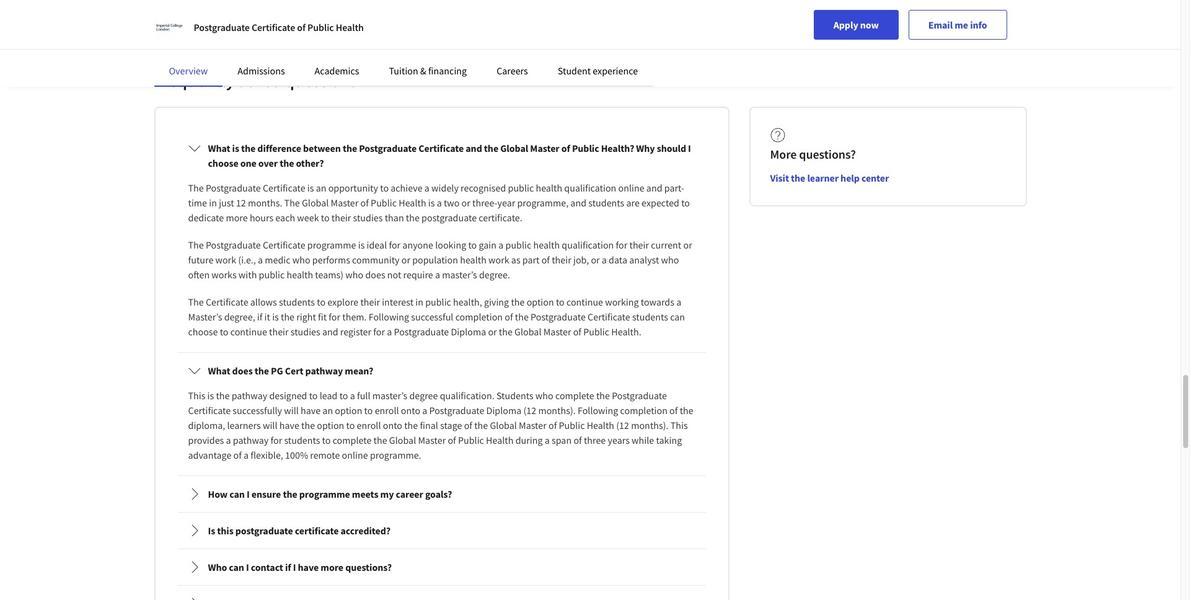 Task type: locate. For each thing, give the bounding box(es) containing it.
if
[[257, 311, 263, 323], [285, 561, 291, 574]]

hours
[[250, 211, 274, 224]]

diploma inside the certificate allows students to explore their interest in public health, giving the option to continue working towards a master's degree, if it is the right fit for them. following successful completion of the postgraduate certificate students can choose to continue their studies and register for a postgraduate diploma or the global master of public health.
[[451, 326, 486, 338]]

1 horizontal spatial completion
[[620, 404, 668, 417]]

of
[[297, 21, 306, 33], [562, 142, 570, 154], [361, 197, 369, 209], [542, 254, 550, 266], [505, 311, 513, 323], [573, 326, 582, 338], [670, 404, 678, 417], [464, 419, 472, 432], [549, 419, 557, 432], [448, 434, 456, 446], [574, 434, 582, 446], [233, 449, 242, 461]]

0 vertical spatial onto
[[401, 404, 420, 417]]

1 vertical spatial enroll
[[357, 419, 381, 432]]

public inside the postgraduate certificate is an opportunity to achieve a widely recognised public health qualification online and part- time in just 12 months. the global master of public health is a two or three-year programme, and students are expected to dedicate more hours each week to their studies than the postgraduate certificate.
[[508, 182, 534, 194]]

1 vertical spatial an
[[323, 404, 333, 417]]

1 horizontal spatial studies
[[353, 211, 383, 224]]

can down towards
[[670, 311, 685, 323]]

qualification down health?
[[564, 182, 617, 194]]

the up one
[[241, 142, 256, 154]]

an inside this is the pathway designed to lead to a full master's degree qualification. students who complete the postgraduate certificate successfully will have an option to enroll onto a postgraduate diploma (12 months). following completion of the diploma, learners will have the option to enroll onto the final stage of the global master of public health (12 months). this provides a pathway for students to complete the global master of public health during a span of three years while taking advantage of a flexible, 100% remote online programme.
[[323, 404, 333, 417]]

0 vertical spatial if
[[257, 311, 263, 323]]

email
[[929, 19, 953, 31]]

what inside what is the difference between the postgraduate certificate and the global master of public health? why should i choose one over the other?
[[208, 142, 230, 154]]

than
[[385, 211, 404, 224]]

(i.e.,
[[238, 254, 256, 266]]

i
[[688, 142, 691, 154], [247, 488, 250, 500], [246, 561, 249, 574], [293, 561, 296, 574]]

1 vertical spatial can
[[230, 488, 245, 500]]

pathway
[[305, 365, 343, 377], [232, 389, 267, 402], [233, 434, 269, 446]]

1 horizontal spatial complete
[[555, 389, 594, 402]]

what does the pg cert pathway mean? button
[[178, 353, 705, 388]]

pg
[[271, 365, 283, 377]]

2 vertical spatial have
[[298, 561, 319, 574]]

1 horizontal spatial in
[[416, 296, 423, 308]]

1 vertical spatial complete
[[333, 434, 372, 446]]

0 vertical spatial diploma
[[451, 326, 486, 338]]

my
[[380, 488, 394, 500]]

online inside the postgraduate certificate is an opportunity to achieve a widely recognised public health qualification online and part- time in just 12 months. the global master of public health is a two or three-year programme, and students are expected to dedicate more hours each week to their studies than the postgraduate certificate.
[[618, 182, 645, 194]]

1 vertical spatial studies
[[291, 326, 320, 338]]

0 vertical spatial continue
[[567, 296, 603, 308]]

certificate inside the postgraduate certificate is an opportunity to achieve a widely recognised public health qualification online and part- time in just 12 months. the global master of public health is a two or three-year programme, and students are expected to dedicate more hours each week to their studies than the postgraduate certificate.
[[263, 182, 305, 194]]

completion down health,
[[455, 311, 503, 323]]

0 vertical spatial choose
[[208, 157, 238, 169]]

1 horizontal spatial master's
[[442, 269, 477, 281]]

2 what from the top
[[208, 365, 230, 377]]

the right giving
[[511, 296, 525, 308]]

certificate
[[252, 21, 295, 33], [419, 142, 464, 154], [263, 182, 305, 194], [263, 239, 305, 251], [206, 296, 248, 308], [588, 311, 630, 323], [188, 404, 231, 417]]

span
[[552, 434, 572, 446]]

the inside the postgraduate certificate programme is ideal for anyone looking to gain a public health qualification for their current or future work (i.e., a medic who performs community or population health work as part of their job, or a data analyst who often works with public health teams) who does not require a master's degree.
[[188, 239, 204, 251]]

0 vertical spatial online
[[618, 182, 645, 194]]

0 horizontal spatial postgraduate
[[235, 525, 293, 537]]

taking
[[656, 434, 682, 446]]

the up future
[[188, 239, 204, 251]]

for up the flexible,
[[271, 434, 282, 446]]

of inside what is the difference between the postgraduate certificate and the global master of public health? why should i choose one over the other?
[[562, 142, 570, 154]]

a left span
[[545, 434, 550, 446]]

who can i contact if i have more questions? button
[[178, 550, 705, 585]]

remote
[[310, 449, 340, 461]]

students down towards
[[632, 311, 668, 323]]

0 vertical spatial can
[[670, 311, 685, 323]]

can inside the certificate allows students to explore their interest in public health, giving the option to continue working towards a master's degree, if it is the right fit for them. following successful completion of the postgraduate certificate students can choose to continue their studies and register for a postgraduate diploma or the global master of public health.
[[670, 311, 685, 323]]

achieve
[[391, 182, 423, 194]]

i right contact
[[293, 561, 296, 574]]

2 vertical spatial option
[[317, 419, 344, 432]]

an down other?
[[316, 182, 326, 194]]

continue left working
[[567, 296, 603, 308]]

is down widely
[[428, 197, 435, 209]]

work up degree. on the top left
[[489, 254, 509, 266]]

what
[[208, 142, 230, 154], [208, 365, 230, 377]]

public up academics "link"
[[308, 21, 334, 33]]

for
[[389, 239, 401, 251], [616, 239, 628, 251], [329, 311, 340, 323], [373, 326, 385, 338], [271, 434, 282, 446]]

diploma down students
[[486, 404, 522, 417]]

0 vertical spatial more
[[226, 211, 248, 224]]

to down full
[[364, 404, 373, 417]]

the up "100%"
[[301, 419, 315, 432]]

health.
[[612, 326, 642, 338]]

0 vertical spatial pathway
[[305, 365, 343, 377]]

health up academics "link"
[[336, 21, 364, 33]]

1 horizontal spatial following
[[578, 404, 618, 417]]

1 vertical spatial pathway
[[232, 389, 267, 402]]

1 horizontal spatial questions?
[[799, 146, 856, 162]]

months). up span
[[538, 404, 576, 417]]

enroll down full
[[357, 419, 381, 432]]

0 horizontal spatial this
[[188, 389, 205, 402]]

0 vertical spatial an
[[316, 182, 326, 194]]

online
[[618, 182, 645, 194], [342, 449, 368, 461]]

0 horizontal spatial continue
[[230, 326, 267, 338]]

following up "three" at the bottom
[[578, 404, 618, 417]]

pathway down learners
[[233, 434, 269, 446]]

1 vertical spatial what
[[208, 365, 230, 377]]

choose inside the certificate allows students to explore their interest in public health, giving the option to continue working towards a master's degree, if it is the right fit for them. following successful completion of the postgraduate certificate students can choose to continue their studies and register for a postgraduate diploma or the global master of public health.
[[188, 326, 218, 338]]

and inside what is the difference between the postgraduate certificate and the global master of public health? why should i choose one over the other?
[[466, 142, 482, 154]]

postgraduate inside what is the difference between the postgraduate certificate and the global master of public health? why should i choose one over the other?
[[359, 142, 417, 154]]

cert
[[285, 365, 303, 377]]

the inside the certificate allows students to explore their interest in public health, giving the option to continue working towards a master's degree, if it is the right fit for them. following successful completion of the postgraduate certificate students can choose to continue their studies and register for a postgraduate diploma or the global master of public health.
[[188, 296, 204, 308]]

public up span
[[559, 419, 585, 432]]

who down current
[[661, 254, 679, 266]]

of right part
[[542, 254, 550, 266]]

more down 12
[[226, 211, 248, 224]]

1 vertical spatial master's
[[372, 389, 408, 402]]

accredited?
[[341, 525, 391, 537]]

0 vertical spatial studies
[[353, 211, 383, 224]]

1 vertical spatial questions?
[[345, 561, 392, 574]]

what does the pg cert pathway mean?
[[208, 365, 374, 377]]

onto up programme.
[[383, 419, 402, 432]]

master inside the postgraduate certificate is an opportunity to achieve a widely recognised public health qualification online and part- time in just 12 months. the global master of public health is a two or three-year programme, and students are expected to dedicate more hours each week to their studies than the postgraduate certificate.
[[331, 197, 359, 209]]

online up are
[[618, 182, 645, 194]]

1 horizontal spatial this
[[671, 419, 688, 432]]

0 vertical spatial master's
[[442, 269, 477, 281]]

the right stage in the bottom left of the page
[[474, 419, 488, 432]]

1 vertical spatial have
[[279, 419, 299, 432]]

visit the learner help center link
[[770, 171, 889, 185]]

1 vertical spatial postgraduate
[[235, 525, 293, 537]]

0 horizontal spatial studies
[[291, 326, 320, 338]]

provides
[[188, 434, 224, 446]]

0 horizontal spatial completion
[[455, 311, 503, 323]]

public inside the certificate allows students to explore their interest in public health, giving the option to continue working towards a master's degree, if it is the right fit for them. following successful completion of the postgraduate certificate students can choose to continue their studies and register for a postgraduate diploma or the global master of public health.
[[584, 326, 610, 338]]

health
[[336, 21, 364, 33], [399, 197, 426, 209], [587, 419, 614, 432], [486, 434, 514, 446]]

learners
[[227, 419, 261, 432]]

qualification up job, in the left top of the page
[[562, 239, 614, 251]]

1 vertical spatial diploma
[[486, 404, 522, 417]]

certificate up the months.
[[263, 182, 305, 194]]

0 horizontal spatial will
[[263, 419, 277, 432]]

future
[[188, 254, 213, 266]]

ensure
[[252, 488, 281, 500]]

1 work from the left
[[215, 254, 236, 266]]

choose down the master's on the left bottom
[[188, 326, 218, 338]]

how can i ensure the programme meets my career goals? button
[[178, 477, 705, 512]]

list
[[175, 128, 708, 600]]

can inside who can i contact if i have more questions? dropdown button
[[229, 561, 244, 574]]

&
[[420, 64, 426, 77]]

more inside the postgraduate certificate is an opportunity to achieve a widely recognised public health qualification online and part- time in just 12 months. the global master of public health is a two or three-year programme, and students are expected to dedicate more hours each week to their studies than the postgraduate certificate.
[[226, 211, 248, 224]]

1 vertical spatial completion
[[620, 404, 668, 417]]

months.
[[248, 197, 282, 209]]

students
[[589, 197, 625, 209], [279, 296, 315, 308], [632, 311, 668, 323], [284, 434, 320, 446]]

postgraduate up just
[[206, 182, 261, 194]]

towards
[[641, 296, 675, 308]]

allows
[[250, 296, 277, 308]]

to left gain
[[468, 239, 477, 251]]

their up them.
[[360, 296, 380, 308]]

following inside this is the pathway designed to lead to a full master's degree qualification. students who complete the postgraduate certificate successfully will have an option to enroll onto a postgraduate diploma (12 months). following completion of the diploma, learners will have the option to enroll onto the final stage of the global master of public health (12 months). this provides a pathway for students to complete the global master of public health during a span of three years while taking advantage of a flexible, 100% remote online programme.
[[578, 404, 618, 417]]

1 horizontal spatial does
[[365, 269, 385, 281]]

each
[[276, 211, 295, 224]]

their inside the postgraduate certificate is an opportunity to achieve a widely recognised public health qualification online and part- time in just 12 months. the global master of public health is a two or three-year programme, and students are expected to dedicate more hours each week to their studies than the postgraduate certificate.
[[332, 211, 351, 224]]

have inside dropdown button
[[298, 561, 319, 574]]

choose inside what is the difference between the postgraduate certificate and the global master of public health? why should i choose one over the other?
[[208, 157, 238, 169]]

their up analyst
[[630, 239, 649, 251]]

years
[[608, 434, 630, 446]]

1 vertical spatial does
[[232, 365, 253, 377]]

health,
[[453, 296, 482, 308]]

health inside the postgraduate certificate is an opportunity to achieve a widely recognised public health qualification online and part- time in just 12 months. the global master of public health is a two or three-year programme, and students are expected to dedicate more hours each week to their studies than the postgraduate certificate.
[[536, 182, 562, 194]]

0 horizontal spatial if
[[257, 311, 263, 323]]

diploma
[[451, 326, 486, 338], [486, 404, 522, 417]]

data
[[609, 254, 627, 266]]

0 horizontal spatial master's
[[372, 389, 408, 402]]

1 vertical spatial choose
[[188, 326, 218, 338]]

0 vertical spatial postgraduate
[[422, 211, 477, 224]]

0 vertical spatial in
[[209, 197, 217, 209]]

diploma down health,
[[451, 326, 486, 338]]

master's
[[442, 269, 477, 281], [372, 389, 408, 402]]

performs
[[312, 254, 350, 266]]

a left the flexible,
[[244, 449, 249, 461]]

completion inside this is the pathway designed to lead to a full master's degree qualification. students who complete the postgraduate certificate successfully will have an option to enroll onto a postgraduate diploma (12 months). following completion of the diploma, learners will have the option to enroll onto the final stage of the global master of public health (12 months). this provides a pathway for students to complete the global master of public health during a span of three years while taking advantage of a flexible, 100% remote online programme.
[[620, 404, 668, 417]]

1 vertical spatial if
[[285, 561, 291, 574]]

0 vertical spatial what
[[208, 142, 230, 154]]

info
[[970, 19, 987, 31]]

0 horizontal spatial (12
[[524, 404, 536, 417]]

qualification inside the postgraduate certificate is an opportunity to achieve a widely recognised public health qualification online and part- time in just 12 months. the global master of public health is a two or three-year programme, and students are expected to dedicate more hours each week to their studies than the postgraduate certificate.
[[564, 182, 617, 194]]

while
[[632, 434, 654, 446]]

is
[[232, 142, 239, 154], [307, 182, 314, 194], [428, 197, 435, 209], [358, 239, 365, 251], [272, 311, 279, 323], [207, 389, 214, 402]]

of down opportunity
[[361, 197, 369, 209]]

master inside what is the difference between the postgraduate certificate and the global master of public health? why should i choose one over the other?
[[530, 142, 560, 154]]

learner
[[808, 172, 839, 184]]

0 vertical spatial programme
[[307, 239, 356, 251]]

postgraduate inside dropdown button
[[235, 525, 293, 537]]

can inside how can i ensure the programme meets my career goals? dropdown button
[[230, 488, 245, 500]]

0 horizontal spatial work
[[215, 254, 236, 266]]

following inside the certificate allows students to explore their interest in public health, giving the option to continue working towards a master's degree, if it is the right fit for them. following successful completion of the postgraduate certificate students can choose to continue their studies and register for a postgraduate diploma or the global master of public health.
[[369, 311, 409, 323]]

1 horizontal spatial (12
[[616, 419, 629, 432]]

the right visit
[[791, 172, 806, 184]]

what is the difference between the postgraduate certificate and the global master of public health? why should i choose one over the other? button
[[178, 131, 705, 180]]

who inside this is the pathway designed to lead to a full master's degree qualification. students who complete the postgraduate certificate successfully will have an option to enroll onto a postgraduate diploma (12 months). following completion of the diploma, learners will have the option to enroll onto the final stage of the global master of public health (12 months). this provides a pathway for students to complete the global master of public health during a span of three years while taking advantage of a flexible, 100% remote online programme.
[[536, 389, 554, 402]]

is this postgraduate certificate accredited?
[[208, 525, 391, 537]]

certificate inside what is the difference between the postgraduate certificate and the global master of public health? why should i choose one over the other?
[[419, 142, 464, 154]]

more down the certificate
[[321, 561, 344, 574]]

frequently
[[154, 69, 235, 92]]

1 horizontal spatial online
[[618, 182, 645, 194]]

will
[[284, 404, 299, 417], [263, 419, 277, 432]]

0 vertical spatial this
[[188, 389, 205, 402]]

1 vertical spatial this
[[671, 419, 688, 432]]

can
[[670, 311, 685, 323], [230, 488, 245, 500], [229, 561, 244, 574]]

(12
[[524, 404, 536, 417], [616, 419, 629, 432]]

or right two
[[462, 197, 470, 209]]

a left data
[[602, 254, 607, 266]]

and inside the certificate allows students to explore their interest in public health, giving the option to continue working towards a master's degree, if it is the right fit for them. following successful completion of the postgraduate certificate students can choose to continue their studies and register for a postgraduate diploma or the global master of public health.
[[322, 326, 338, 338]]

0 vertical spatial will
[[284, 404, 299, 417]]

student
[[558, 64, 591, 77]]

pathway up successfully
[[232, 389, 267, 402]]

what up just
[[208, 142, 230, 154]]

complete
[[555, 389, 594, 402], [333, 434, 372, 446]]

how can i ensure the programme meets my career goals?
[[208, 488, 452, 500]]

1 horizontal spatial more
[[321, 561, 344, 574]]

does left pg
[[232, 365, 253, 377]]

can right how
[[230, 488, 245, 500]]

0 horizontal spatial more
[[226, 211, 248, 224]]

0 vertical spatial does
[[365, 269, 385, 281]]

0 horizontal spatial questions?
[[345, 561, 392, 574]]

one
[[240, 157, 256, 169]]

(12 up years
[[616, 419, 629, 432]]

right
[[297, 311, 316, 323]]

1 vertical spatial following
[[578, 404, 618, 417]]

1 horizontal spatial postgraduate
[[422, 211, 477, 224]]

the up time
[[188, 182, 204, 194]]

1 what from the top
[[208, 142, 230, 154]]

students up the right
[[279, 296, 315, 308]]

the for 12
[[188, 182, 204, 194]]

of left "health." on the right of the page
[[573, 326, 582, 338]]

postgraduate inside the postgraduate certificate programme is ideal for anyone looking to gain a public health qualification for their current or future work (i.e., a medic who performs community or population health work as part of their job, or a data analyst who often works with public health teams) who does not require a master's degree.
[[206, 239, 261, 251]]

the up diploma,
[[216, 389, 230, 402]]

master inside the certificate allows students to explore their interest in public health, giving the option to continue working towards a master's degree, if it is the right fit for them. following successful completion of the postgraduate certificate students can choose to continue their studies and register for a postgraduate diploma or the global master of public health.
[[544, 326, 571, 338]]

0 vertical spatial completion
[[455, 311, 503, 323]]

master's inside this is the pathway designed to lead to a full master's degree qualification. students who complete the postgraduate certificate successfully will have an option to enroll onto a postgraduate diploma (12 months). following completion of the diploma, learners will have the option to enroll onto the final stage of the global master of public health (12 months). this provides a pathway for students to complete the global master of public health during a span of three years while taking advantage of a flexible, 100% remote online programme.
[[372, 389, 408, 402]]

advantage
[[188, 449, 231, 461]]

months).
[[538, 404, 576, 417], [631, 419, 669, 432]]

an down 'lead'
[[323, 404, 333, 417]]

i left contact
[[246, 561, 249, 574]]

asked
[[238, 69, 281, 92]]

0 horizontal spatial does
[[232, 365, 253, 377]]

the for degree,
[[188, 296, 204, 308]]

1 vertical spatial programme
[[299, 488, 350, 500]]

or
[[462, 197, 470, 209], [684, 239, 692, 251], [402, 254, 410, 266], [591, 254, 600, 266], [488, 326, 497, 338]]

the inside the postgraduate certificate is an opportunity to achieve a widely recognised public health qualification online and part- time in just 12 months. the global master of public health is a two or three-year programme, and students are expected to dedicate more hours each week to their studies than the postgraduate certificate.
[[406, 211, 420, 224]]

the
[[241, 142, 256, 154], [343, 142, 357, 154], [484, 142, 499, 154], [280, 157, 294, 169], [791, 172, 806, 184], [406, 211, 420, 224], [511, 296, 525, 308], [281, 311, 295, 323], [515, 311, 529, 323], [499, 326, 513, 338], [255, 365, 269, 377], [216, 389, 230, 402], [596, 389, 610, 402], [680, 404, 694, 417], [301, 419, 315, 432], [404, 419, 418, 432], [474, 419, 488, 432], [374, 434, 387, 446], [283, 488, 297, 500]]

postgraduate
[[422, 211, 477, 224], [235, 525, 293, 537]]

1 horizontal spatial work
[[489, 254, 509, 266]]

1 vertical spatial qualification
[[562, 239, 614, 251]]

1 vertical spatial more
[[321, 561, 344, 574]]

public down stage in the bottom left of the page
[[458, 434, 484, 446]]

postgraduate
[[194, 21, 250, 33], [359, 142, 417, 154], [206, 182, 261, 194], [206, 239, 261, 251], [531, 311, 586, 323], [394, 326, 449, 338], [612, 389, 667, 402], [429, 404, 484, 417]]

the for work
[[188, 239, 204, 251]]

widely
[[432, 182, 459, 194]]

three-
[[472, 197, 498, 209]]

interest
[[382, 296, 414, 308]]

more inside dropdown button
[[321, 561, 344, 574]]

0 horizontal spatial following
[[369, 311, 409, 323]]

and right programme,
[[571, 197, 587, 209]]

questions? up the visit the learner help center link in the right of the page
[[799, 146, 856, 162]]

1 vertical spatial online
[[342, 449, 368, 461]]

0 horizontal spatial months).
[[538, 404, 576, 417]]

enroll up programme.
[[375, 404, 399, 417]]

for right ideal
[[389, 239, 401, 251]]

0 vertical spatial questions?
[[799, 146, 856, 162]]

if inside dropdown button
[[285, 561, 291, 574]]

two
[[444, 197, 460, 209]]

is inside the postgraduate certificate programme is ideal for anyone looking to gain a public health qualification for their current or future work (i.e., a medic who performs community or population health work as part of their job, or a data analyst who often works with public health teams) who does not require a master's degree.
[[358, 239, 365, 251]]

postgraduate up stage in the bottom left of the page
[[429, 404, 484, 417]]

in left just
[[209, 197, 217, 209]]

or down giving
[[488, 326, 497, 338]]

now
[[860, 19, 879, 31]]

will down successfully
[[263, 419, 277, 432]]

who can i contact if i have more questions?
[[208, 561, 392, 574]]

studies down the right
[[291, 326, 320, 338]]

programme inside dropdown button
[[299, 488, 350, 500]]

successful
[[411, 311, 454, 323]]

to down 'degree,'
[[220, 326, 229, 338]]

have down the certificate
[[298, 561, 319, 574]]

certificate inside this is the pathway designed to lead to a full master's degree qualification. students who complete the postgraduate certificate successfully will have an option to enroll onto a postgraduate diploma (12 months). following completion of the diploma, learners will have the option to enroll onto the final stage of the global master of public health (12 months). this provides a pathway for students to complete the global master of public health during a span of three years while taking advantage of a flexible, 100% remote online programme.
[[188, 404, 231, 417]]

1 horizontal spatial if
[[285, 561, 291, 574]]

pathway inside what does the pg cert pathway mean? dropdown button
[[305, 365, 343, 377]]

this up diploma,
[[188, 389, 205, 402]]

why
[[636, 142, 655, 154]]

0 horizontal spatial in
[[209, 197, 217, 209]]

0 horizontal spatial online
[[342, 449, 368, 461]]

1 vertical spatial in
[[416, 296, 423, 308]]

degree.
[[479, 269, 510, 281]]

0 vertical spatial qualification
[[564, 182, 617, 194]]

programme inside the postgraduate certificate programme is ideal for anyone looking to gain a public health qualification for their current or future work (i.e., a medic who performs community or population health work as part of their job, or a data analyst who often works with public health teams) who does not require a master's degree.
[[307, 239, 356, 251]]

a down degree
[[422, 404, 427, 417]]

of down giving
[[505, 311, 513, 323]]

is inside what is the difference between the postgraduate certificate and the global master of public health? why should i choose one over the other?
[[232, 142, 239, 154]]

i right should
[[688, 142, 691, 154]]

0 vertical spatial months).
[[538, 404, 576, 417]]

questions
[[285, 69, 357, 92]]

2 vertical spatial can
[[229, 561, 244, 574]]

certificate up medic on the left
[[263, 239, 305, 251]]

part
[[523, 254, 540, 266]]

them.
[[342, 311, 367, 323]]

what is the difference between the postgraduate certificate and the global master of public health? why should i choose one over the other?
[[208, 142, 691, 169]]

or inside the certificate allows students to explore their interest in public health, giving the option to continue working towards a master's degree, if it is the right fit for them. following successful completion of the postgraduate certificate students can choose to continue their studies and register for a postgraduate diploma or the global master of public health.
[[488, 326, 497, 338]]

1 vertical spatial months).
[[631, 419, 669, 432]]

0 vertical spatial option
[[527, 296, 554, 308]]

public
[[508, 182, 534, 194], [506, 239, 532, 251], [259, 269, 285, 281], [425, 296, 451, 308]]

0 vertical spatial following
[[369, 311, 409, 323]]

certificate down working
[[588, 311, 630, 323]]

for right fit on the bottom
[[329, 311, 340, 323]]

option down part
[[527, 296, 554, 308]]

students left are
[[589, 197, 625, 209]]



Task type: describe. For each thing, give the bounding box(es) containing it.
is this postgraduate certificate accredited? button
[[178, 513, 705, 548]]

does inside the postgraduate certificate programme is ideal for anyone looking to gain a public health qualification for their current or future work (i.e., a medic who performs community or population health work as part of their job, or a data analyst who often works with public health teams) who does not require a master's degree.
[[365, 269, 385, 281]]

or right current
[[684, 239, 692, 251]]

to right week
[[321, 211, 330, 224]]

for up data
[[616, 239, 628, 251]]

the left the right
[[281, 311, 295, 323]]

1 vertical spatial option
[[335, 404, 362, 417]]

final
[[420, 419, 438, 432]]

postgraduate down successful
[[394, 326, 449, 338]]

who right teams)
[[346, 269, 363, 281]]

a right (i.e.,
[[258, 254, 263, 266]]

who
[[208, 561, 227, 574]]

postgraduate certificate of public health
[[194, 21, 364, 33]]

stage
[[440, 419, 462, 432]]

email me info button
[[909, 10, 1007, 40]]

academics
[[315, 64, 359, 77]]

health inside the postgraduate certificate is an opportunity to achieve a widely recognised public health qualification online and part- time in just 12 months. the global master of public health is a two or three-year programme, and students are expected to dedicate more hours each week to their studies than the postgraduate certificate.
[[399, 197, 426, 209]]

anyone
[[403, 239, 433, 251]]

time
[[188, 197, 207, 209]]

giving
[[484, 296, 509, 308]]

list containing what is the difference between the postgraduate certificate and the global master of public health? why should i choose one over the other?
[[175, 128, 708, 600]]

postgraduate inside the postgraduate certificate is an opportunity to achieve a widely recognised public health qualification online and part- time in just 12 months. the global master of public health is a two or three-year programme, and students are expected to dedicate more hours each week to their studies than the postgraduate certificate.
[[206, 182, 261, 194]]

what for what does the pg cert pathway mean?
[[208, 365, 230, 377]]

public inside the postgraduate certificate is an opportunity to achieve a widely recognised public health qualification online and part- time in just 12 months. the global master of public health is a two or three-year programme, and students are expected to dedicate more hours each week to their studies than the postgraduate certificate.
[[371, 197, 397, 209]]

online inside this is the pathway designed to lead to a full master's degree qualification. students who complete the postgraduate certificate successfully will have an option to enroll onto a postgraduate diploma (12 months). following completion of the diploma, learners will have the option to enroll onto the final stage of the global master of public health (12 months). this provides a pathway for students to complete the global master of public health during a span of three years while taking advantage of a flexible, 100% remote online programme.
[[342, 449, 368, 461]]

the up "recognised"
[[484, 142, 499, 154]]

how
[[208, 488, 228, 500]]

for inside this is the pathway designed to lead to a full master's degree qualification. students who complete the postgraduate certificate successfully will have an option to enroll onto a postgraduate diploma (12 months). following completion of the diploma, learners will have the option to enroll onto the final stage of the global master of public health (12 months). this provides a pathway for students to complete the global master of public health during a span of three years while taking advantage of a flexible, 100% remote online programme.
[[271, 434, 282, 446]]

to left working
[[556, 296, 565, 308]]

lead
[[320, 389, 338, 402]]

of right advantage
[[233, 449, 242, 461]]

mean?
[[345, 365, 374, 377]]

studies inside the certificate allows students to explore their interest in public health, giving the option to continue working towards a master's degree, if it is the right fit for them. following successful completion of the postgraduate certificate students can choose to continue their studies and register for a postgraduate diploma or the global master of public health.
[[291, 326, 320, 338]]

it
[[265, 311, 270, 323]]

a left full
[[350, 389, 355, 402]]

postgraduate down job, in the left top of the page
[[531, 311, 586, 323]]

health down gain
[[460, 254, 487, 266]]

recognised
[[461, 182, 506, 194]]

a down interest
[[387, 326, 392, 338]]

if inside the certificate allows students to explore their interest in public health, giving the option to continue working towards a master's degree, if it is the right fit for them. following successful completion of the postgraduate certificate students can choose to continue their studies and register for a postgraduate diploma or the global master of public health.
[[257, 311, 263, 323]]

health down medic on the left
[[287, 269, 313, 281]]

2 work from the left
[[489, 254, 509, 266]]

option inside the certificate allows students to explore their interest in public health, giving the option to continue working towards a master's degree, if it is the right fit for them. following successful completion of the postgraduate certificate students can choose to continue their studies and register for a postgraduate diploma or the global master of public health.
[[527, 296, 554, 308]]

between
[[303, 142, 341, 154]]

during
[[516, 434, 543, 446]]

is down other?
[[307, 182, 314, 194]]

this is the pathway designed to lead to a full master's degree qualification. students who complete the postgraduate certificate successfully will have an option to enroll onto a postgraduate diploma (12 months). following completion of the diploma, learners will have the option to enroll onto the final stage of the global master of public health (12 months). this provides a pathway for students to complete the global master of public health during a span of three years while taking advantage of a flexible, 100% remote online programme.
[[188, 389, 694, 461]]

master's inside the postgraduate certificate programme is ideal for anyone looking to gain a public health qualification for their current or future work (i.e., a medic who performs community or population health work as part of their job, or a data analyst who often works with public health teams) who does not require a master's degree.
[[442, 269, 477, 281]]

certificate inside the postgraduate certificate programme is ideal for anyone looking to gain a public health qualification for their current or future work (i.e., a medic who performs community or population health work as part of their job, or a data analyst who often works with public health teams) who does not require a master's degree.
[[263, 239, 305, 251]]

can for who can i contact if i have more questions?
[[229, 561, 244, 574]]

a right towards
[[677, 296, 682, 308]]

diploma inside this is the pathway designed to lead to a full master's degree qualification. students who complete the postgraduate certificate successfully will have an option to enroll onto a postgraduate diploma (12 months). following completion of the diploma, learners will have the option to enroll onto the final stage of the global master of public health (12 months). this provides a pathway for students to complete the global master of public health during a span of three years while taking advantage of a flexible, 100% remote online programme.
[[486, 404, 522, 417]]

global inside what is the difference between the postgraduate certificate and the global master of public health? why should i choose one over the other?
[[500, 142, 528, 154]]

or inside the postgraduate certificate is an opportunity to achieve a widely recognised public health qualification online and part- time in just 12 months. the global master of public health is a two or three-year programme, and students are expected to dedicate more hours each week to their studies than the postgraduate certificate.
[[462, 197, 470, 209]]

programme.
[[370, 449, 421, 461]]

just
[[219, 197, 234, 209]]

expected
[[642, 197, 680, 209]]

help
[[841, 172, 860, 184]]

require
[[403, 269, 433, 281]]

global inside the postgraduate certificate is an opportunity to achieve a widely recognised public health qualification online and part- time in just 12 months. the global master of public health is a two or three-year programme, and students are expected to dedicate more hours each week to their studies than the postgraduate certificate.
[[302, 197, 329, 209]]

flexible,
[[251, 449, 283, 461]]

analyst
[[629, 254, 659, 266]]

a right gain
[[499, 239, 504, 251]]

part-
[[665, 182, 685, 194]]

the down giving
[[499, 326, 513, 338]]

to down part-
[[682, 197, 690, 209]]

a left widely
[[425, 182, 430, 194]]

the right the 'between'
[[343, 142, 357, 154]]

who right medic on the left
[[292, 254, 310, 266]]

academics link
[[315, 64, 359, 77]]

community
[[352, 254, 400, 266]]

of down stage in the bottom left of the page
[[448, 434, 456, 446]]

center
[[862, 172, 889, 184]]

0 vertical spatial complete
[[555, 389, 594, 402]]

certificate
[[295, 525, 339, 537]]

tuition & financing
[[389, 64, 467, 77]]

their left job, in the left top of the page
[[552, 254, 572, 266]]

overview link
[[169, 64, 208, 77]]

of up questions
[[297, 21, 306, 33]]

certificate.
[[479, 211, 523, 224]]

with
[[239, 269, 257, 281]]

student experience
[[558, 64, 638, 77]]

what for what is the difference between the postgraduate certificate and the global master of public health? why should i choose one over the other?
[[208, 142, 230, 154]]

the up taking
[[680, 404, 694, 417]]

of inside the postgraduate certificate is an opportunity to achieve a widely recognised public health qualification online and part- time in just 12 months. the global master of public health is a two or three-year programme, and students are expected to dedicate more hours each week to their studies than the postgraduate certificate.
[[361, 197, 369, 209]]

1 vertical spatial (12
[[616, 419, 629, 432]]

of up span
[[549, 419, 557, 432]]

to up fit on the bottom
[[317, 296, 326, 308]]

tuition
[[389, 64, 418, 77]]

in inside the postgraduate certificate is an opportunity to achieve a widely recognised public health qualification online and part- time in just 12 months. the global master of public health is a two or three-year programme, and students are expected to dedicate more hours each week to their studies than the postgraduate certificate.
[[209, 197, 217, 209]]

is inside this is the pathway designed to lead to a full master's degree qualification. students who complete the postgraduate certificate successfully will have an option to enroll onto a postgraduate diploma (12 months). following completion of the diploma, learners will have the option to enroll onto the final stage of the global master of public health (12 months). this provides a pathway for students to complete the global master of public health during a span of three years while taking advantage of a flexible, 100% remote online programme.
[[207, 389, 214, 402]]

postgraduate up the "while"
[[612, 389, 667, 402]]

1 vertical spatial will
[[263, 419, 277, 432]]

a left two
[[437, 197, 442, 209]]

global inside the certificate allows students to explore their interest in public health, giving the option to continue working towards a master's degree, if it is the right fit for them. following successful completion of the postgraduate certificate students can choose to continue their studies and register for a postgraduate diploma or the global master of public health.
[[515, 326, 542, 338]]

visit
[[770, 172, 789, 184]]

an inside the postgraduate certificate is an opportunity to achieve a widely recognised public health qualification online and part- time in just 12 months. the global master of public health is a two or three-year programme, and students are expected to dedicate more hours each week to their studies than the postgraduate certificate.
[[316, 182, 326, 194]]

and up expected
[[647, 182, 663, 194]]

to left 'lead'
[[309, 389, 318, 402]]

successfully
[[233, 404, 282, 417]]

1 horizontal spatial continue
[[567, 296, 603, 308]]

the up "three" at the bottom
[[596, 389, 610, 402]]

of inside the postgraduate certificate programme is ideal for anyone looking to gain a public health qualification for their current or future work (i.e., a medic who performs community or population health work as part of their job, or a data analyst who often works with public health teams) who does not require a master's degree.
[[542, 254, 550, 266]]

is inside the certificate allows students to explore their interest in public health, giving the option to continue working towards a master's degree, if it is the right fit for them. following successful completion of the postgraduate certificate students can choose to continue their studies and register for a postgraduate diploma or the global master of public health.
[[272, 311, 279, 323]]

visit the learner help center
[[770, 172, 889, 184]]

qualification inside the postgraduate certificate programme is ideal for anyone looking to gain a public health qualification for their current or future work (i.e., a medic who performs community or population health work as part of their job, or a data analyst who often works with public health teams) who does not require a master's degree.
[[562, 239, 614, 251]]

students
[[497, 389, 534, 402]]

for right register
[[373, 326, 385, 338]]

the left pg
[[255, 365, 269, 377]]

postgraduate inside the postgraduate certificate is an opportunity to achieve a widely recognised public health qualification online and part- time in just 12 months. the global master of public health is a two or three-year programme, and students are expected to dedicate more hours each week to their studies than the postgraduate certificate.
[[422, 211, 477, 224]]

often
[[188, 269, 210, 281]]

to down "mean?"
[[346, 419, 355, 432]]

the up programme.
[[374, 434, 387, 446]]

the down as
[[515, 311, 529, 323]]

0 vertical spatial enroll
[[375, 404, 399, 417]]

12
[[236, 197, 246, 209]]

i inside what is the difference between the postgraduate certificate and the global master of public health? why should i choose one over the other?
[[688, 142, 691, 154]]

certificate up admissions link on the top left of page
[[252, 21, 295, 33]]

opportunity
[[328, 182, 378, 194]]

overview
[[169, 64, 208, 77]]

can for how can i ensure the programme meets my career goals?
[[230, 488, 245, 500]]

the left final at the left bottom of page
[[404, 419, 418, 432]]

or right job, in the left top of the page
[[591, 254, 600, 266]]

their down it
[[269, 326, 289, 338]]

of up taking
[[670, 404, 678, 417]]

public up as
[[506, 239, 532, 251]]

the certificate allows students to explore their interest in public health, giving the option to continue working towards a master's degree, if it is the right fit for them. following successful completion of the postgraduate certificate students can choose to continue their studies and register for a postgraduate diploma or the global master of public health.
[[188, 296, 685, 338]]

a down population
[[435, 269, 440, 281]]

0 horizontal spatial complete
[[333, 434, 372, 446]]

postgraduate right 'imperial college london logo'
[[194, 21, 250, 33]]

the up each
[[284, 197, 300, 209]]

are
[[627, 197, 640, 209]]

or down anyone
[[402, 254, 410, 266]]

public down medic on the left
[[259, 269, 285, 281]]

health up part
[[533, 239, 560, 251]]

students inside the postgraduate certificate is an opportunity to achieve a widely recognised public health qualification online and part- time in just 12 months. the global master of public health is a two or three-year programme, and students are expected to dedicate more hours each week to their studies than the postgraduate certificate.
[[589, 197, 625, 209]]

contact
[[251, 561, 283, 574]]

public inside what is the difference between the postgraduate certificate and the global master of public health? why should i choose one over the other?
[[572, 142, 599, 154]]

studies inside the postgraduate certificate is an opportunity to achieve a widely recognised public health qualification online and part- time in just 12 months. the global master of public health is a two or three-year programme, and students are expected to dedicate more hours each week to their studies than the postgraduate certificate.
[[353, 211, 383, 224]]

financing
[[428, 64, 467, 77]]

1 horizontal spatial months).
[[631, 419, 669, 432]]

to up remote
[[322, 434, 331, 446]]

0 vertical spatial (12
[[524, 404, 536, 417]]

the down difference
[[280, 157, 294, 169]]

certificate up 'degree,'
[[206, 296, 248, 308]]

programme,
[[517, 197, 569, 209]]

dedicate
[[188, 211, 224, 224]]

careers link
[[497, 64, 528, 77]]

the right ensure
[[283, 488, 297, 500]]

of right stage in the bottom left of the page
[[464, 419, 472, 432]]

1 horizontal spatial will
[[284, 404, 299, 417]]

the postgraduate certificate is an opportunity to achieve a widely recognised public health qualification online and part- time in just 12 months. the global master of public health is a two or three-year programme, and students are expected to dedicate more hours each week to their studies than the postgraduate certificate.
[[188, 182, 690, 224]]

public inside the certificate allows students to explore their interest in public health, giving the option to continue working towards a master's degree, if it is the right fit for them. following successful completion of the postgraduate certificate students can choose to continue their studies and register for a postgraduate diploma or the global master of public health.
[[425, 296, 451, 308]]

current
[[651, 239, 682, 251]]

goals?
[[425, 488, 452, 500]]

full
[[357, 389, 370, 402]]

other?
[[296, 157, 324, 169]]

imperial college london logo image
[[154, 12, 184, 42]]

1 vertical spatial onto
[[383, 419, 402, 432]]

questions? inside dropdown button
[[345, 561, 392, 574]]

1 vertical spatial continue
[[230, 326, 267, 338]]

to inside the postgraduate certificate programme is ideal for anyone looking to gain a public health qualification for their current or future work (i.e., a medic who performs community or population health work as part of their job, or a data analyst who often works with public health teams) who does not require a master's degree.
[[468, 239, 477, 251]]

ideal
[[367, 239, 387, 251]]

of right span
[[574, 434, 582, 446]]

is
[[208, 525, 215, 537]]

to left achieve on the top left
[[380, 182, 389, 194]]

degree
[[410, 389, 438, 402]]

the postgraduate certificate programme is ideal for anyone looking to gain a public health qualification for their current or future work (i.e., a medic who performs community or population health work as part of their job, or a data analyst who often works with public health teams) who does not require a master's degree.
[[188, 239, 692, 281]]

2 vertical spatial pathway
[[233, 434, 269, 446]]

completion inside the certificate allows students to explore their interest in public health, giving the option to continue working towards a master's degree, if it is the right fit for them. following successful completion of the postgraduate certificate students can choose to continue their studies and register for a postgraduate diploma or the global master of public health.
[[455, 311, 503, 323]]

does inside dropdown button
[[232, 365, 253, 377]]

in inside the certificate allows students to explore their interest in public health, giving the option to continue working towards a master's degree, if it is the right fit for them. following successful completion of the postgraduate certificate students can choose to continue their studies and register for a postgraduate diploma or the global master of public health.
[[416, 296, 423, 308]]

explore
[[328, 296, 359, 308]]

a down learners
[[226, 434, 231, 446]]

student experience link
[[558, 64, 638, 77]]

should
[[657, 142, 686, 154]]

designed
[[269, 389, 307, 402]]

0 vertical spatial have
[[301, 404, 321, 417]]

admissions link
[[238, 64, 285, 77]]

to right 'lead'
[[340, 389, 348, 402]]

i left ensure
[[247, 488, 250, 500]]

health left during
[[486, 434, 514, 446]]

students inside this is the pathway designed to lead to a full master's degree qualification. students who complete the postgraduate certificate successfully will have an option to enroll onto a postgraduate diploma (12 months). following completion of the diploma, learners will have the option to enroll onto the final stage of the global master of public health (12 months). this provides a pathway for students to complete the global master of public health during a span of three years while taking advantage of a flexible, 100% remote online programme.
[[284, 434, 320, 446]]

looking
[[435, 239, 466, 251]]

gain
[[479, 239, 497, 251]]

health up "three" at the bottom
[[587, 419, 614, 432]]

more questions?
[[770, 146, 856, 162]]

meets
[[352, 488, 379, 500]]



Task type: vqa. For each thing, say whether or not it's contained in the screenshot.
LIST BOX
no



